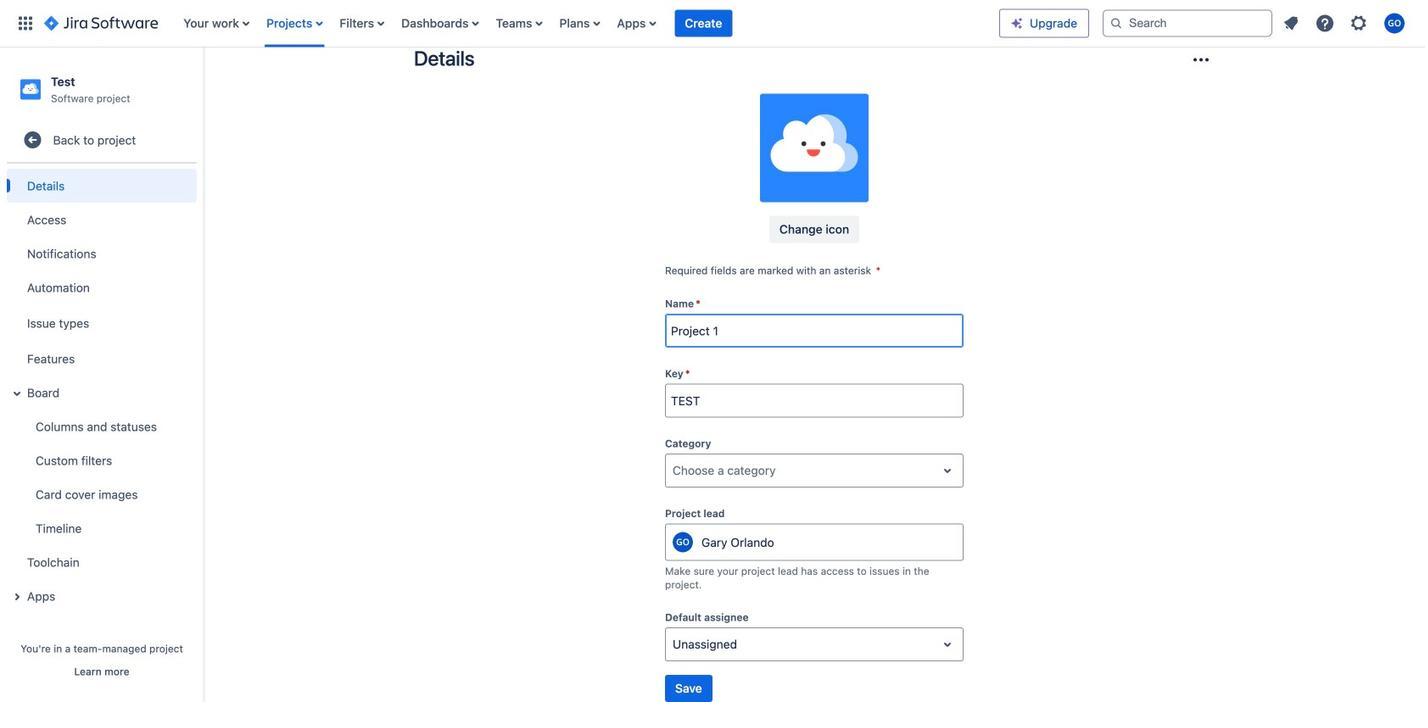 Task type: vqa. For each thing, say whether or not it's contained in the screenshot.
the topmost heading
no



Task type: describe. For each thing, give the bounding box(es) containing it.
sidebar element
[[0, 48, 204, 703]]

sidebar navigation image
[[185, 68, 222, 102]]

1 open image from the top
[[938, 461, 958, 481]]

notifications image
[[1282, 13, 1302, 34]]

expand image
[[7, 588, 27, 608]]

search image
[[1110, 17, 1124, 30]]

2 open image from the top
[[938, 635, 958, 655]]

primary element
[[10, 0, 1000, 47]]

project avatar image
[[760, 94, 869, 202]]

expand image
[[7, 384, 27, 404]]

Search field
[[1103, 10, 1273, 37]]

more image
[[1192, 50, 1212, 70]]



Task type: locate. For each thing, give the bounding box(es) containing it.
main content
[[204, 0, 1426, 703]]

0 horizontal spatial list
[[175, 0, 1000, 47]]

settings image
[[1350, 13, 1370, 34]]

jira software image
[[44, 13, 158, 34], [44, 13, 158, 34]]

list item
[[675, 0, 733, 47]]

list
[[175, 0, 1000, 47], [1277, 8, 1416, 39]]

1 vertical spatial open image
[[938, 635, 958, 655]]

your profile and settings image
[[1385, 13, 1406, 34]]

None search field
[[1103, 10, 1273, 37]]

1 horizontal spatial list
[[1277, 8, 1416, 39]]

banner
[[0, 0, 1426, 48]]

group inside sidebar element
[[3, 164, 197, 619]]

open image
[[938, 461, 958, 481], [938, 635, 958, 655]]

appswitcher icon image
[[15, 13, 36, 34]]

None field
[[666, 316, 963, 346], [666, 386, 963, 416], [666, 316, 963, 346], [666, 386, 963, 416]]

None text field
[[673, 637, 676, 654]]

group
[[3, 164, 197, 619]]

help image
[[1316, 13, 1336, 34]]

None text field
[[673, 463, 676, 480]]

0 vertical spatial open image
[[938, 461, 958, 481]]



